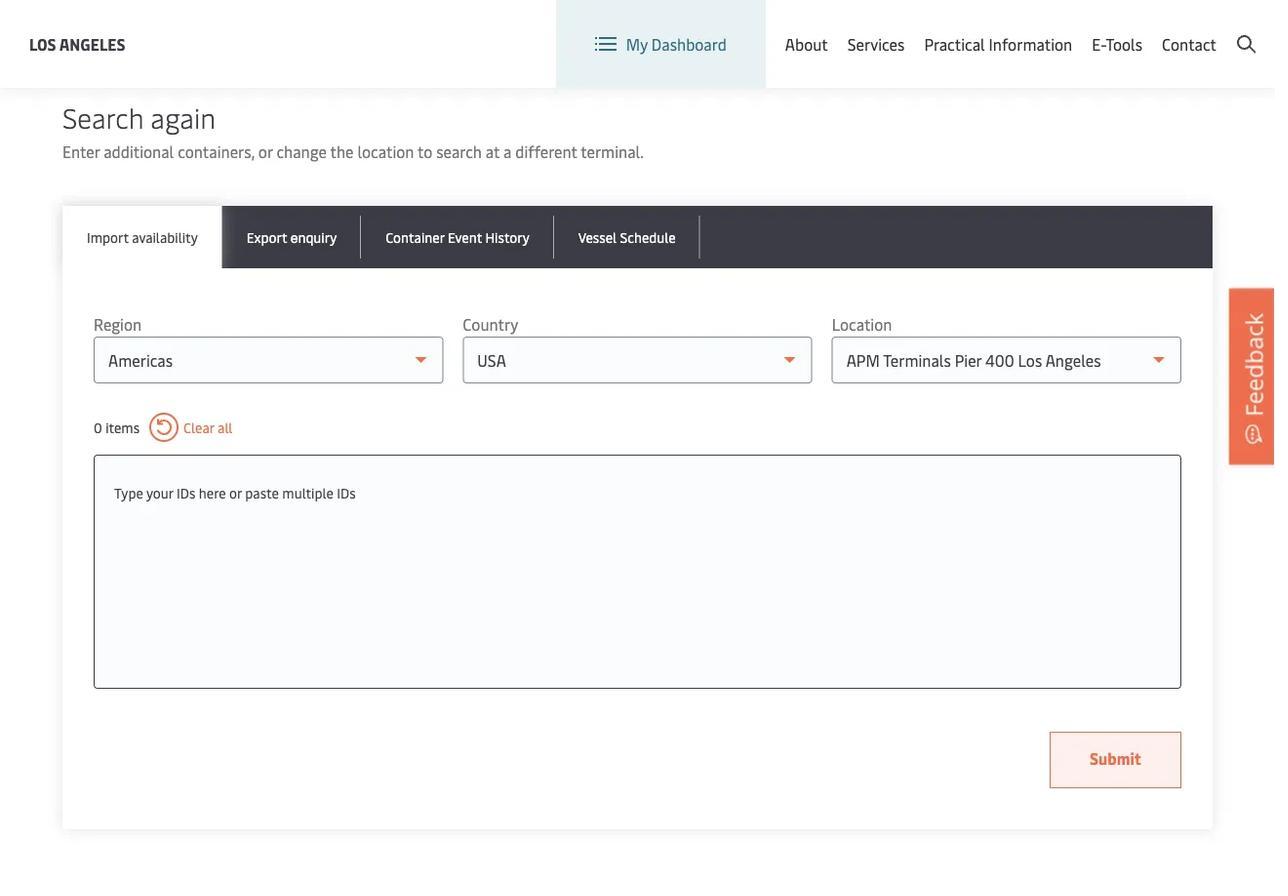 Task type: vqa. For each thing, say whether or not it's contained in the screenshot.
Type your IDs here or paste multiple IDs
yes



Task type: describe. For each thing, give the bounding box(es) containing it.
import
[[87, 227, 129, 246]]

clear all
[[184, 418, 233, 437]]

services button
[[848, 0, 905, 88]]

my dashboard
[[627, 33, 727, 54]]

container
[[386, 227, 445, 246]]

schedule
[[620, 227, 676, 246]]

global menu
[[935, 18, 1024, 39]]

at
[[486, 141, 500, 162]]

practical information
[[925, 33, 1073, 54]]

change
[[277, 141, 327, 162]]

2 ids from the left
[[337, 483, 356, 502]]

import availability button
[[62, 206, 222, 268]]

0 items
[[94, 418, 140, 437]]

switch location button
[[730, 18, 872, 39]]

availability
[[132, 227, 198, 246]]

export еnquiry button
[[222, 206, 361, 268]]

angeles
[[59, 33, 125, 54]]

export
[[247, 227, 287, 246]]

container event history button
[[361, 206, 554, 268]]

clear all button
[[149, 413, 233, 442]]

about
[[786, 33, 829, 54]]

submit
[[1090, 748, 1142, 769]]

the
[[330, 141, 354, 162]]

items
[[106, 418, 140, 437]]

search again enter additional containers, or change the location to search at a different terminal.
[[62, 98, 644, 162]]

dashboard
[[652, 33, 727, 54]]

type your ids here or paste multiple ids
[[114, 483, 356, 502]]

feedback
[[1238, 313, 1270, 417]]

1 vertical spatial location
[[832, 314, 893, 335]]

type
[[114, 483, 143, 502]]

еnquiry
[[291, 227, 337, 246]]

contact button
[[1163, 0, 1217, 88]]

location
[[358, 141, 414, 162]]

global menu button
[[892, 0, 1043, 58]]

create
[[1150, 18, 1196, 39]]

to
[[418, 141, 433, 162]]

region
[[94, 314, 142, 335]]

container event history
[[386, 227, 530, 246]]

switch location
[[762, 18, 872, 39]]

feedback button
[[1230, 289, 1276, 465]]

/
[[1140, 18, 1146, 39]]

location inside button
[[812, 18, 872, 39]]

country
[[463, 314, 519, 335]]

enter
[[62, 141, 100, 162]]

global
[[935, 18, 980, 39]]



Task type: locate. For each thing, give the bounding box(es) containing it.
event
[[448, 227, 482, 246]]

ids right your
[[177, 483, 196, 502]]

None text field
[[114, 475, 1162, 511]]

location
[[812, 18, 872, 39], [832, 314, 893, 335]]

about button
[[786, 0, 829, 88]]

information
[[990, 33, 1073, 54]]

ids right multiple
[[337, 483, 356, 502]]

menu
[[983, 18, 1024, 39]]

los angeles link
[[29, 32, 125, 56]]

e-tools
[[1093, 33, 1143, 54]]

practical information button
[[925, 0, 1073, 88]]

a
[[504, 141, 512, 162]]

vessel
[[579, 227, 617, 246]]

0 vertical spatial or
[[259, 141, 273, 162]]

here
[[199, 483, 226, 502]]

containers,
[[178, 141, 255, 162]]

1 ids from the left
[[177, 483, 196, 502]]

additional
[[104, 141, 174, 162]]

tab list
[[62, 206, 1213, 268]]

los
[[29, 33, 56, 54]]

all
[[218, 418, 233, 437]]

or left change
[[259, 141, 273, 162]]

vessel schedule
[[579, 227, 676, 246]]

services
[[848, 33, 905, 54]]

clear
[[184, 418, 214, 437]]

import availability
[[87, 227, 198, 246]]

switch
[[762, 18, 808, 39]]

e-
[[1093, 33, 1106, 54]]

vessel schedule button
[[554, 206, 701, 268]]

login / create account link
[[1063, 0, 1256, 58]]

1 vertical spatial or
[[229, 483, 242, 502]]

terminal.
[[581, 141, 644, 162]]

0 horizontal spatial or
[[229, 483, 242, 502]]

los angeles
[[29, 33, 125, 54]]

0 horizontal spatial ids
[[177, 483, 196, 502]]

paste
[[245, 483, 279, 502]]

my
[[627, 33, 648, 54]]

0
[[94, 418, 102, 437]]

1 horizontal spatial or
[[259, 141, 273, 162]]

e-tools button
[[1093, 0, 1143, 88]]

search
[[62, 98, 144, 135]]

account
[[1199, 18, 1256, 39]]

your
[[146, 483, 173, 502]]

or right the here
[[229, 483, 242, 502]]

different
[[516, 141, 578, 162]]

login / create account
[[1099, 18, 1256, 39]]

contact
[[1163, 33, 1217, 54]]

again
[[151, 98, 216, 135]]

submit button
[[1050, 732, 1182, 789]]

ids
[[177, 483, 196, 502], [337, 483, 356, 502]]

tools
[[1106, 33, 1143, 54]]

1 horizontal spatial ids
[[337, 483, 356, 502]]

multiple
[[282, 483, 334, 502]]

my dashboard button
[[595, 0, 727, 88]]

practical
[[925, 33, 986, 54]]

tab list containing import availability
[[62, 206, 1213, 268]]

or inside search again enter additional containers, or change the location to search at a different terminal.
[[259, 141, 273, 162]]

0 vertical spatial location
[[812, 18, 872, 39]]

history
[[486, 227, 530, 246]]

search
[[437, 141, 482, 162]]

login
[[1099, 18, 1137, 39]]

or
[[259, 141, 273, 162], [229, 483, 242, 502]]

export еnquiry
[[247, 227, 337, 246]]



